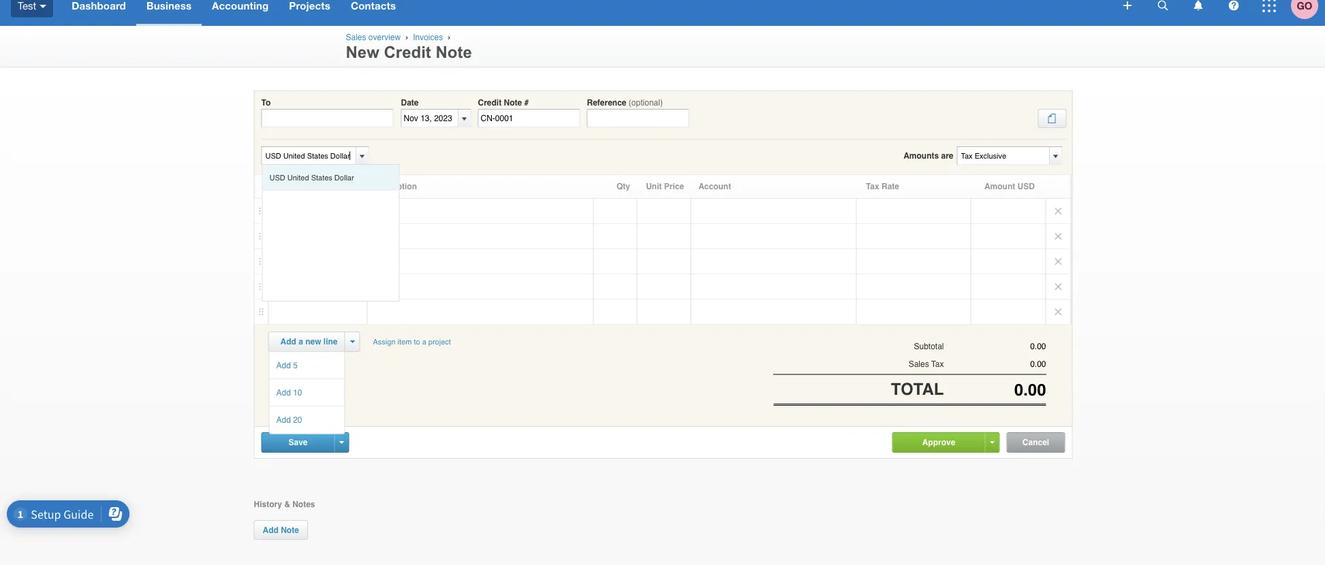 Task type: locate. For each thing, give the bounding box(es) containing it.
price
[[664, 182, 684, 191]]

are
[[941, 151, 953, 160]]

usd right the amount
[[1018, 182, 1035, 191]]

tax
[[866, 182, 879, 191], [931, 360, 944, 369]]

add note link
[[254, 520, 308, 540]]

credit
[[384, 43, 431, 61], [478, 98, 502, 107]]

sales for sales overview › invoices › new credit note
[[346, 33, 366, 42]]

0 horizontal spatial ›
[[405, 33, 408, 42]]

sales up the new
[[346, 33, 366, 42]]

approve
[[922, 438, 955, 447]]

0 vertical spatial sales
[[346, 33, 366, 42]]

to
[[414, 338, 420, 346]]

0 horizontal spatial sales
[[346, 33, 366, 42]]

overview
[[368, 33, 401, 42]]

note down &
[[281, 526, 299, 535]]

1 › from the left
[[405, 33, 408, 42]]

add 10 link
[[269, 379, 344, 406]]

0 horizontal spatial tax
[[866, 182, 879, 191]]

svg image
[[1262, 0, 1276, 12], [1123, 1, 1132, 10]]

usd
[[269, 173, 285, 182], [1018, 182, 1035, 191]]

cancel button
[[1007, 433, 1065, 452]]

delete line item image
[[1046, 224, 1071, 249], [1046, 249, 1071, 274]]

assign item to a project
[[373, 338, 451, 346]]

1 horizontal spatial credit
[[478, 98, 502, 107]]

note inside the add note 'link'
[[281, 526, 299, 535]]

add for add note
[[263, 526, 279, 535]]

sales tax
[[909, 360, 944, 369]]

navigation
[[61, 0, 1114, 26]]

add 20 link
[[269, 407, 344, 433]]

1 vertical spatial sales
[[909, 360, 929, 369]]

› right 'invoices'
[[448, 33, 451, 42]]

Date text field
[[402, 110, 458, 127]]

credit down 'invoices'
[[384, 43, 431, 61]]

add
[[280, 337, 296, 347], [276, 361, 291, 371], [276, 388, 291, 398], [276, 416, 291, 425], [263, 526, 279, 535]]

a left new at the left bottom
[[299, 337, 303, 347]]

1 horizontal spatial sales
[[909, 360, 929, 369]]

None text field
[[261, 109, 393, 128], [587, 109, 689, 128], [262, 147, 354, 164], [958, 147, 1049, 164], [944, 360, 1046, 369], [944, 380, 1046, 399], [261, 109, 393, 128], [587, 109, 689, 128], [262, 147, 354, 164], [958, 147, 1049, 164], [944, 360, 1046, 369], [944, 380, 1046, 399]]

invoices
[[413, 33, 443, 42]]

total
[[891, 380, 944, 398]]

note for credit note #
[[504, 98, 522, 107]]

0 vertical spatial tax
[[866, 182, 879, 191]]

delete line item image
[[1046, 199, 1071, 223], [1046, 275, 1071, 299], [1046, 300, 1071, 324]]

usd left "united" on the top left of page
[[269, 173, 285, 182]]

0 horizontal spatial note
[[281, 526, 299, 535]]

svg image
[[1158, 0, 1168, 11], [1194, 0, 1203, 11], [1229, 0, 1239, 11], [40, 5, 46, 8]]

amount
[[984, 182, 1015, 191]]

dollar
[[334, 173, 354, 182]]

credit left #
[[478, 98, 502, 107]]

2 horizontal spatial note
[[504, 98, 522, 107]]

sales
[[346, 33, 366, 42], [909, 360, 929, 369]]

tax down subtotal
[[931, 360, 944, 369]]

add a new line
[[280, 337, 338, 347]]

0 horizontal spatial credit
[[384, 43, 431, 61]]

add left 10
[[276, 388, 291, 398]]

amount usd
[[984, 182, 1035, 191]]

add left 5
[[276, 361, 291, 371]]

item
[[398, 338, 412, 346]]

note down 'invoices'
[[436, 43, 472, 61]]

reference (optional)
[[587, 98, 663, 107]]

›
[[405, 33, 408, 42], [448, 33, 451, 42]]

2 vertical spatial note
[[281, 526, 299, 535]]

a right "to"
[[422, 338, 426, 346]]

› left 'invoices'
[[405, 33, 408, 42]]

note
[[436, 43, 472, 61], [504, 98, 522, 107], [281, 526, 299, 535]]

1 delete line item image from the top
[[1046, 199, 1071, 223]]

add left the 20
[[276, 416, 291, 425]]

2 vertical spatial delete line item image
[[1046, 300, 1071, 324]]

states
[[311, 173, 332, 182]]

more save options... image
[[339, 441, 344, 444]]

unit price
[[646, 182, 684, 191]]

1 vertical spatial delete line item image
[[1046, 249, 1071, 274]]

sales down subtotal
[[909, 360, 929, 369]]

notes
[[292, 500, 315, 509]]

reference
[[587, 98, 626, 107]]

united
[[287, 173, 309, 182]]

save link
[[262, 433, 334, 452]]

note left #
[[504, 98, 522, 107]]

0 vertical spatial delete line item image
[[1046, 224, 1071, 249]]

add for add 10
[[276, 388, 291, 398]]

None text field
[[944, 342, 1046, 352]]

credit inside sales overview › invoices › new credit note
[[384, 43, 431, 61]]

new
[[305, 337, 321, 347]]

0 vertical spatial note
[[436, 43, 472, 61]]

add up add 5
[[280, 337, 296, 347]]

1 delete line item image from the top
[[1046, 224, 1071, 249]]

add down history
[[263, 526, 279, 535]]

a
[[299, 337, 303, 347], [422, 338, 426, 346]]

note inside sales overview › invoices › new credit note
[[436, 43, 472, 61]]

0 vertical spatial delete line item image
[[1046, 199, 1071, 223]]

1 horizontal spatial note
[[436, 43, 472, 61]]

rate
[[882, 182, 899, 191]]

tax rate
[[866, 182, 899, 191]]

1 vertical spatial delete line item image
[[1046, 275, 1071, 299]]

1 vertical spatial tax
[[931, 360, 944, 369]]

add for add 5
[[276, 361, 291, 371]]

0 vertical spatial credit
[[384, 43, 431, 61]]

tax left rate
[[866, 182, 879, 191]]

0 horizontal spatial a
[[299, 337, 303, 347]]

usd united states dollar
[[269, 173, 354, 182]]

description
[[372, 182, 417, 191]]

1 vertical spatial note
[[504, 98, 522, 107]]

save
[[289, 438, 308, 447]]

add 5
[[276, 361, 298, 371]]

project
[[428, 338, 451, 346]]

sales inside sales overview › invoices › new credit note
[[346, 33, 366, 42]]

1 horizontal spatial ›
[[448, 33, 451, 42]]

2 delete line item image from the top
[[1046, 275, 1071, 299]]



Task type: describe. For each thing, give the bounding box(es) containing it.
2 › from the left
[[448, 33, 451, 42]]

credit note #
[[478, 98, 529, 107]]

0 horizontal spatial usd
[[269, 173, 285, 182]]

add 20
[[276, 416, 302, 425]]

add for add a new line
[[280, 337, 296, 347]]

add 5 link
[[269, 352, 344, 379]]

Credit Note # text field
[[478, 109, 580, 128]]

note for add note
[[281, 526, 299, 535]]

line
[[324, 337, 338, 347]]

sales overview link
[[346, 33, 401, 42]]

10
[[293, 388, 302, 398]]

#
[[524, 98, 529, 107]]

1 horizontal spatial usd
[[1018, 182, 1035, 191]]

20
[[293, 416, 302, 425]]

assign
[[373, 338, 396, 346]]

new
[[346, 43, 379, 61]]

sales overview › invoices › new credit note
[[346, 33, 472, 61]]

add a new line link
[[272, 332, 346, 352]]

to
[[261, 98, 271, 107]]

date
[[401, 98, 419, 107]]

5
[[293, 361, 298, 371]]

add note
[[263, 526, 299, 535]]

add 10
[[276, 388, 302, 398]]

(optional)
[[629, 98, 663, 107]]

3 delete line item image from the top
[[1046, 300, 1071, 324]]

item
[[272, 182, 289, 191]]

approve link
[[893, 433, 985, 452]]

unit
[[646, 182, 662, 191]]

account
[[698, 182, 731, 191]]

1 horizontal spatial a
[[422, 338, 426, 346]]

cancel
[[1022, 438, 1049, 447]]

1 horizontal spatial svg image
[[1262, 0, 1276, 12]]

1 vertical spatial credit
[[478, 98, 502, 107]]

amounts
[[903, 151, 939, 160]]

invoices link
[[413, 33, 443, 42]]

sales for sales tax
[[909, 360, 929, 369]]

1 horizontal spatial tax
[[931, 360, 944, 369]]

subtotal
[[914, 342, 944, 351]]

history & notes
[[254, 500, 315, 509]]

more add line options... image
[[350, 341, 355, 343]]

history
[[254, 500, 282, 509]]

&
[[284, 500, 290, 509]]

0 horizontal spatial svg image
[[1123, 1, 1132, 10]]

add for add 20
[[276, 416, 291, 425]]

assign item to a project link
[[367, 332, 457, 353]]

amounts are
[[903, 151, 953, 160]]

a inside 'link'
[[299, 337, 303, 347]]

qty
[[617, 182, 630, 191]]

2 delete line item image from the top
[[1046, 249, 1071, 274]]

more approve options... image
[[990, 441, 995, 444]]



Task type: vqa. For each thing, say whether or not it's contained in the screenshot.
JS popup button
no



